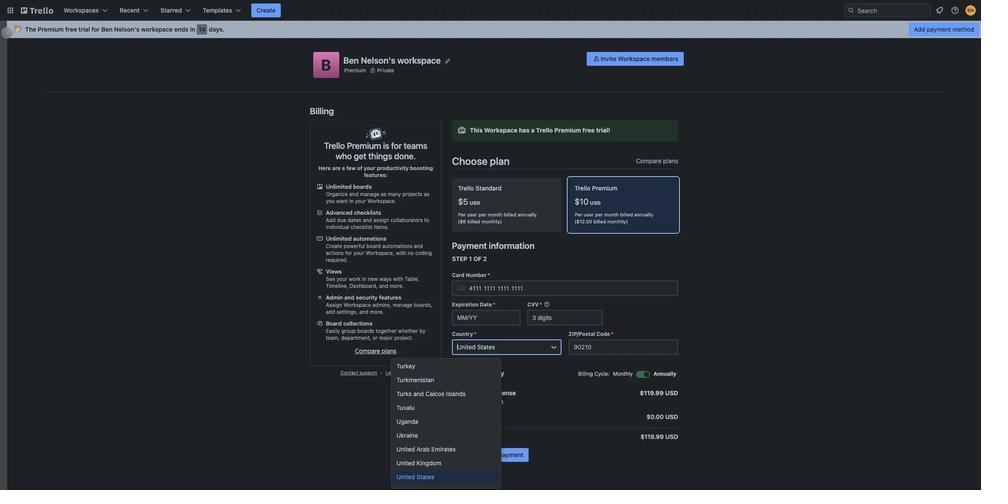 Task type: describe. For each thing, give the bounding box(es) containing it.
0 vertical spatial $119.99 usd
[[640, 390, 679, 397]]

trello inside 1 trello annual license $119.99 usd each
[[457, 390, 473, 397]]

0 vertical spatial $119.99
[[640, 390, 664, 397]]

plans for the bottom compare plans link
[[382, 348, 397, 355]]

trello for trello standard
[[458, 185, 474, 192]]

step
[[452, 255, 468, 263]]

confetti image
[[14, 26, 22, 33]]

premium inside trello premium is for teams who get things done.
[[347, 141, 381, 151]]

contact
[[341, 370, 358, 376]]

add inside add payment method 'link'
[[914, 26, 926, 33]]

🎉 the premium free trial for ben nelson's workspace ends in 14 days.
[[14, 26, 225, 33]]

coding
[[415, 250, 432, 257]]

checklists
[[354, 209, 381, 216]]

workspaces button
[[59, 3, 113, 17]]

per for $10
[[575, 212, 583, 218]]

usd down $0.00 usd
[[666, 433, 679, 441]]

$0.00 usd
[[647, 414, 679, 421]]

$0.00
[[647, 414, 664, 421]]

2
[[483, 255, 487, 263]]

organize
[[326, 191, 348, 198]]

trello premium
[[575, 185, 618, 192]]

search image
[[848, 7, 855, 14]]

and inside advanced checklists add due dates and assign collaborators to individual checklist items.
[[363, 217, 372, 224]]

next: confirm payment
[[457, 452, 524, 459]]

see
[[326, 276, 335, 283]]

group
[[342, 328, 356, 335]]

cvv
[[528, 302, 539, 308]]

trello standard
[[458, 185, 502, 192]]

united left kingdom
[[397, 460, 415, 467]]

$5 usd
[[458, 197, 481, 207]]

annually
[[654, 371, 677, 378]]

($6
[[458, 219, 466, 224]]

ben nelson (bennelson96) image
[[966, 5, 976, 16]]

1 horizontal spatial united states
[[457, 344, 495, 351]]

individual
[[326, 224, 349, 231]]

invite workspace members
[[601, 55, 679, 62]]

0 notifications image
[[935, 5, 945, 16]]

zip/postal
[[569, 331, 595, 338]]

premium up $10 usd
[[592, 185, 618, 192]]

banner containing 🎉
[[7, 21, 982, 38]]

has
[[519, 127, 530, 134]]

1 inside 1 trello annual license $119.99 usd each
[[452, 390, 455, 397]]

b
[[321, 56, 331, 74]]

information
[[489, 241, 535, 251]]

1 horizontal spatial free
[[583, 127, 595, 134]]

ukraine
[[397, 432, 418, 440]]

dashboard,
[[350, 283, 378, 290]]

license
[[496, 390, 516, 397]]

country *
[[452, 331, 477, 338]]

create inside button
[[257, 7, 276, 14]]

arab
[[417, 446, 430, 453]]

monthly) for $10
[[608, 219, 628, 224]]

your inside unlimited boards organize and manage as many projects as you want in your workspace.
[[355, 198, 366, 205]]

uganda
[[397, 418, 418, 426]]

workspaces
[[64, 7, 99, 14]]

compare for the bottom compare plans link
[[355, 348, 380, 355]]

create inside unlimited automations create powerful board automations and actions for your workspace, with no coding required.
[[326, 243, 342, 250]]

and inside the views see your work in new ways with table, timeline, dashboard, and more.
[[379, 283, 388, 290]]

* for expiration date *
[[493, 302, 496, 308]]

14
[[199, 26, 206, 33]]

emirates
[[432, 446, 456, 453]]

manage inside 'admin and security features assign workspace admins, manage boards, add settings, and more.'
[[393, 302, 413, 309]]

2 as from the left
[[424, 191, 430, 198]]

workspace for invite
[[618, 55, 650, 62]]

premium left trial!
[[555, 127, 581, 134]]

code
[[597, 331, 610, 338]]

board
[[326, 320, 342, 327]]

billing for billing
[[310, 106, 334, 116]]

invite
[[601, 55, 617, 62]]

united down country *
[[457, 344, 476, 351]]

1 horizontal spatial states
[[478, 344, 495, 351]]

$5
[[458, 197, 468, 207]]

🎉
[[14, 26, 22, 33]]

* for zip/postal code *
[[611, 331, 614, 338]]

teams
[[404, 141, 428, 151]]

work
[[349, 276, 361, 283]]

country
[[452, 331, 473, 338]]

more. for features
[[370, 309, 384, 316]]

islands
[[446, 391, 466, 398]]

payment
[[452, 241, 487, 251]]

0 vertical spatial in
[[190, 26, 195, 33]]

card
[[452, 272, 465, 279]]

usd inside 1 trello annual license $119.99 usd each
[[476, 398, 488, 406]]

card number *
[[452, 272, 490, 279]]

boards inside unlimited boards organize and manage as many projects as you want in your workspace.
[[353, 183, 372, 190]]

($12.50
[[575, 219, 592, 224]]

together
[[376, 328, 397, 335]]

trello for trello premium
[[575, 185, 591, 192]]

switch to… image
[[6, 6, 15, 15]]

and inside unlimited automations create powerful board automations and actions for your workspace, with no coding required.
[[414, 243, 423, 250]]

for inside unlimited automations create powerful board automations and actions for your workspace, with no coding required.
[[345, 250, 352, 257]]

members
[[652, 55, 679, 62]]

per user per month billed annually ($12.50 billed monthly)
[[575, 212, 654, 224]]

turks and caicos islands
[[397, 391, 466, 398]]

a inside here are a few of your productivity boosting features:
[[342, 165, 345, 172]]

back to home image
[[21, 3, 53, 17]]

1 vertical spatial states
[[417, 474, 435, 481]]

trello for trello premium is for teams who get things done.
[[324, 141, 345, 151]]

1 as from the left
[[381, 191, 387, 198]]

support
[[360, 370, 377, 376]]

add
[[326, 309, 335, 316]]

expiration
[[452, 302, 479, 308]]

your inside here are a few of your productivity boosting features:
[[364, 165, 376, 172]]

united down the "united kingdom"
[[397, 474, 415, 481]]

views
[[326, 268, 342, 275]]

admin
[[326, 294, 343, 301]]

templates button
[[198, 3, 246, 17]]

required.
[[326, 257, 348, 264]]

premium right the the
[[38, 26, 64, 33]]

:
[[608, 371, 610, 378]]

billing for billing summary
[[452, 370, 472, 378]]

table,
[[405, 276, 420, 283]]

ends
[[174, 26, 189, 33]]

0 vertical spatial automations
[[353, 235, 387, 242]]

compare plans for the rightmost compare plans link
[[636, 157, 679, 165]]

workspace for this
[[484, 127, 518, 134]]

0 horizontal spatial workspace
[[141, 26, 173, 33]]

for inside trello premium is for teams who get things done.
[[391, 141, 402, 151]]

advanced checklists add due dates and assign collaborators to individual checklist items.
[[326, 209, 429, 231]]

per for $10
[[595, 212, 603, 218]]

each
[[490, 398, 504, 406]]

2 vertical spatial $119.99
[[641, 433, 664, 441]]

trial
[[79, 26, 90, 33]]

days.
[[209, 26, 225, 33]]

trello premium is for teams who get things done.
[[324, 141, 428, 161]]

month for $5
[[488, 212, 503, 218]]

views see your work in new ways with table, timeline, dashboard, and more.
[[326, 268, 420, 290]]

primary element
[[0, 0, 982, 21]]

things
[[369, 151, 392, 161]]

plans for the rightmost compare plans link
[[664, 157, 679, 165]]

to
[[424, 217, 429, 224]]

easily
[[326, 328, 340, 335]]

unlimited for unlimited boards
[[326, 183, 352, 190]]

nelson's inside banner
[[114, 26, 140, 33]]

compare plans for the bottom compare plans link
[[355, 348, 397, 355]]

powerful
[[344, 243, 365, 250]]

user for $10
[[584, 212, 594, 218]]

number
[[466, 272, 487, 279]]

0 vertical spatial free
[[65, 26, 77, 33]]

boosting
[[410, 165, 433, 172]]

manage inside unlimited boards organize and manage as many projects as you want in your workspace.
[[360, 191, 380, 198]]

whether
[[398, 328, 418, 335]]

1 trello annual license $119.99 usd each
[[452, 390, 516, 406]]

add inside advanced checklists add due dates and assign collaborators to individual checklist items.
[[326, 217, 336, 224]]

caicos
[[426, 391, 445, 398]]

per user per month billed annually ($6 billed monthly)
[[458, 212, 537, 224]]

board
[[367, 243, 381, 250]]

usd right $0.00
[[666, 414, 679, 421]]

and up the settings,
[[345, 294, 355, 301]]

boards,
[[414, 302, 433, 309]]

next: confirm payment button
[[452, 449, 529, 462]]

1 horizontal spatial compare plans link
[[636, 157, 679, 166]]

date
[[480, 302, 492, 308]]

done.
[[394, 151, 416, 161]]

learn
[[386, 370, 398, 376]]



Task type: locate. For each thing, give the bounding box(es) containing it.
usd inside the $5 usd
[[470, 200, 481, 206]]

add up individual
[[326, 217, 336, 224]]

2 unlimited from the top
[[326, 235, 352, 242]]

1 vertical spatial nelson's
[[361, 55, 396, 65]]

user down the $5 usd
[[467, 212, 477, 218]]

monthly) inside per user per month billed annually ($6 billed monthly)
[[482, 219, 502, 224]]

assign
[[374, 217, 389, 224]]

kingdom
[[417, 460, 442, 467]]

collections
[[343, 320, 373, 327]]

$119.99 down annually
[[640, 390, 664, 397]]

unlimited boards organize and manage as many projects as you want in your workspace.
[[326, 183, 430, 205]]

b button
[[313, 52, 339, 78]]

monthly) inside "per user per month billed annually ($12.50 billed monthly)"
[[608, 219, 628, 224]]

1 horizontal spatial workspace
[[484, 127, 518, 134]]

0 horizontal spatial payment
[[499, 452, 524, 459]]

0 vertical spatial nelson's
[[114, 26, 140, 33]]

free left the trial
[[65, 26, 77, 33]]

2 month from the left
[[605, 212, 619, 218]]

annually inside per user per month billed annually ($6 billed monthly)
[[518, 212, 537, 218]]

more. inside 'admin and security features assign workspace admins, manage boards, add settings, and more.'
[[370, 309, 384, 316]]

1 vertical spatial boards
[[357, 328, 374, 335]]

0 vertical spatial plans
[[664, 157, 679, 165]]

0 vertical spatial a
[[531, 127, 535, 134]]

billing for billing cycle : monthly
[[578, 371, 593, 378]]

workspace inside 'button'
[[618, 55, 650, 62]]

1 vertical spatial compare plans link
[[355, 348, 397, 355]]

user inside per user per month billed annually ($6 billed monthly)
[[467, 212, 477, 218]]

* right date
[[493, 302, 496, 308]]

0 vertical spatial ben
[[101, 26, 113, 33]]

per
[[458, 212, 466, 218], [575, 212, 583, 218]]

learn more link
[[386, 370, 411, 376]]

1 vertical spatial $119.99
[[452, 398, 474, 406]]

assign
[[326, 302, 342, 309]]

unlimited automations create powerful board automations and actions for your workspace, with no coding required.
[[326, 235, 432, 264]]

$119.99 usd down $0.00 usd
[[641, 433, 679, 441]]

united states
[[457, 344, 495, 351], [397, 474, 435, 481]]

1 vertical spatial united states
[[397, 474, 435, 481]]

user
[[467, 212, 477, 218], [584, 212, 594, 218]]

0 vertical spatial states
[[478, 344, 495, 351]]

1 horizontal spatial per
[[595, 212, 603, 218]]

next:
[[457, 452, 473, 459]]

2 vertical spatial in
[[362, 276, 367, 283]]

1 vertical spatial ben
[[344, 55, 359, 65]]

1 horizontal spatial billing
[[452, 370, 472, 378]]

1 vertical spatial $119.99 usd
[[641, 433, 679, 441]]

the
[[25, 26, 36, 33]]

of right the few on the left top of the page
[[357, 165, 363, 172]]

0 horizontal spatial nelson's
[[114, 26, 140, 33]]

few
[[346, 165, 356, 172]]

2 user from the left
[[584, 212, 594, 218]]

1 unlimited from the top
[[326, 183, 352, 190]]

annually for $10
[[635, 212, 654, 218]]

month inside "per user per month billed annually ($12.50 billed monthly)"
[[605, 212, 619, 218]]

0 horizontal spatial free
[[65, 26, 77, 33]]

1 horizontal spatial compare plans
[[636, 157, 679, 165]]

for right is
[[391, 141, 402, 151]]

0 horizontal spatial compare plans
[[355, 348, 397, 355]]

payment inside add payment method 'link'
[[927, 26, 952, 33]]

workspace left the has on the top right of page
[[484, 127, 518, 134]]

0 horizontal spatial as
[[381, 191, 387, 198]]

here are a few of your productivity boosting features:
[[319, 165, 433, 179]]

1 horizontal spatial nelson's
[[361, 55, 396, 65]]

compare for the rightmost compare plans link
[[636, 157, 662, 165]]

0 horizontal spatial per
[[479, 212, 487, 218]]

premium
[[38, 26, 64, 33], [344, 67, 366, 73], [555, 127, 581, 134], [347, 141, 381, 151], [592, 185, 618, 192]]

unlimited up organize at the left top
[[326, 183, 352, 190]]

0 horizontal spatial united states
[[397, 474, 435, 481]]

*
[[488, 272, 490, 279], [493, 302, 496, 308], [540, 302, 542, 308], [474, 331, 477, 338], [611, 331, 614, 338]]

automations up no
[[382, 243, 413, 250]]

as right 'projects'
[[424, 191, 430, 198]]

0 vertical spatial 1
[[469, 255, 472, 263]]

and down 'checklists'
[[363, 217, 372, 224]]

1 horizontal spatial per
[[575, 212, 583, 218]]

1 horizontal spatial payment
[[927, 26, 952, 33]]

1 vertical spatial more.
[[370, 309, 384, 316]]

1 monthly) from the left
[[482, 219, 502, 224]]

unlimited
[[326, 183, 352, 190], [326, 235, 352, 242]]

usd right $10
[[590, 200, 601, 206]]

1 vertical spatial manage
[[393, 302, 413, 309]]

contact support · learn more
[[341, 369, 411, 377]]

billing
[[310, 106, 334, 116], [452, 370, 472, 378], [578, 371, 593, 378]]

compare plans link
[[636, 157, 679, 166], [355, 348, 397, 355]]

united down ukraine
[[397, 446, 415, 453]]

2 per from the left
[[595, 212, 603, 218]]

this workspace has a trello premium free trial!
[[470, 127, 611, 134]]

per inside "per user per month billed annually ($12.50 billed monthly)"
[[595, 212, 603, 218]]

manage
[[360, 191, 380, 198], [393, 302, 413, 309]]

or
[[373, 335, 378, 342]]

turkmenistan
[[397, 377, 435, 384]]

·
[[381, 369, 382, 377]]

and right organize at the left top
[[349, 191, 359, 198]]

per down $10 usd
[[595, 212, 603, 218]]

this
[[470, 127, 483, 134]]

user inside "per user per month billed annually ($12.50 billed monthly)"
[[584, 212, 594, 218]]

in left 14
[[190, 26, 195, 33]]

banner
[[7, 21, 982, 38]]

manage up workspace.
[[360, 191, 380, 198]]

1 horizontal spatial add
[[914, 26, 926, 33]]

1 horizontal spatial month
[[605, 212, 619, 218]]

1 horizontal spatial in
[[350, 198, 354, 205]]

2 horizontal spatial in
[[362, 276, 367, 283]]

1 vertical spatial in
[[350, 198, 354, 205]]

1 annually from the left
[[518, 212, 537, 218]]

usd right $5
[[470, 200, 481, 206]]

in inside the views see your work in new ways with table, timeline, dashboard, and more.
[[362, 276, 367, 283]]

1 per from the left
[[458, 212, 466, 218]]

premium up get on the top left of page
[[347, 141, 381, 151]]

1 horizontal spatial ben
[[344, 55, 359, 65]]

collaborators
[[391, 217, 423, 224]]

of
[[357, 165, 363, 172], [474, 255, 482, 263]]

month for $10
[[605, 212, 619, 218]]

projects
[[403, 191, 423, 198]]

usd down annually
[[665, 390, 679, 397]]

0 horizontal spatial user
[[467, 212, 477, 218]]

1 vertical spatial payment
[[499, 452, 524, 459]]

user for $5
[[467, 212, 477, 218]]

monthly) for $5
[[482, 219, 502, 224]]

more. for work
[[390, 283, 404, 290]]

nelson's down recent
[[114, 26, 140, 33]]

united
[[457, 344, 476, 351], [397, 446, 415, 453], [397, 460, 415, 467], [397, 474, 415, 481]]

1
[[469, 255, 472, 263], [452, 390, 455, 397]]

want
[[336, 198, 348, 205]]

team,
[[326, 335, 340, 342]]

month down standard
[[488, 212, 503, 218]]

create button
[[251, 3, 281, 17]]

more. down admins,
[[370, 309, 384, 316]]

with right ways
[[393, 276, 404, 283]]

unlimited down individual
[[326, 235, 352, 242]]

your inside unlimited automations create powerful board automations and actions for your workspace, with no coding required.
[[354, 250, 364, 257]]

0 vertical spatial payment
[[927, 26, 952, 33]]

$119.99 usd down annually
[[640, 390, 679, 397]]

and inside unlimited boards organize and manage as many projects as you want in your workspace.
[[349, 191, 359, 198]]

$119.99 down $0.00
[[641, 433, 664, 441]]

templates
[[203, 7, 232, 14]]

90210 text field
[[569, 340, 679, 355]]

your up 'checklists'
[[355, 198, 366, 205]]

per for $5
[[479, 212, 487, 218]]

free left trial!
[[583, 127, 595, 134]]

1 horizontal spatial workspace
[[398, 55, 441, 65]]

usd down annual
[[476, 398, 488, 406]]

new
[[368, 276, 378, 283]]

unlimited inside unlimited automations create powerful board automations and actions for your workspace, with no coding required.
[[326, 235, 352, 242]]

per inside per user per month billed annually ($6 billed monthly)
[[479, 212, 487, 218]]

1 user from the left
[[467, 212, 477, 218]]

and down turkmenistan
[[414, 391, 424, 398]]

payment down the 0 notifications "icon"
[[927, 26, 952, 33]]

workspace down security
[[344, 302, 371, 309]]

0 vertical spatial workspace
[[141, 26, 173, 33]]

usd inside $10 usd
[[590, 200, 601, 206]]

monthly
[[613, 371, 633, 378]]

monthly) right the ($12.50
[[608, 219, 628, 224]]

0 vertical spatial united states
[[457, 344, 495, 351]]

* left "open cvv tooltip" icon
[[540, 302, 542, 308]]

boards down collections at the left
[[357, 328, 374, 335]]

1 vertical spatial of
[[474, 255, 482, 263]]

of left the 2
[[474, 255, 482, 263]]

starred button
[[155, 3, 196, 17]]

a right are
[[342, 165, 345, 172]]

ben right "b"
[[344, 55, 359, 65]]

more. down ways
[[390, 283, 404, 290]]

your inside the views see your work in new ways with table, timeline, dashboard, and more.
[[337, 276, 348, 283]]

unlimited for unlimited automations
[[326, 235, 352, 242]]

no
[[408, 250, 414, 257]]

1 vertical spatial with
[[393, 276, 404, 283]]

per inside "per user per month billed annually ($12.50 billed monthly)"
[[575, 212, 583, 218]]

sm image
[[592, 55, 601, 63]]

trello up who
[[324, 141, 345, 151]]

add payment method link
[[909, 23, 980, 36]]

* right number
[[488, 272, 490, 279]]

in inside unlimited boards organize and manage as many projects as you want in your workspace.
[[350, 198, 354, 205]]

of inside the payment information step 1 of 2
[[474, 255, 482, 263]]

0 horizontal spatial annually
[[518, 212, 537, 218]]

0 vertical spatial with
[[396, 250, 406, 257]]

billed
[[504, 212, 517, 218], [621, 212, 633, 218], [468, 219, 480, 224], [594, 219, 606, 224]]

actions
[[326, 250, 344, 257]]

per up ($6
[[458, 212, 466, 218]]

trello inside trello premium is for teams who get things done.
[[324, 141, 345, 151]]

2 annually from the left
[[635, 212, 654, 218]]

month down "trello premium"
[[605, 212, 619, 218]]

add
[[914, 26, 926, 33], [326, 217, 336, 224]]

0 horizontal spatial month
[[488, 212, 503, 218]]

boards inside board collections easily group boards together whether by team, department, or major project.
[[357, 328, 374, 335]]

user up the ($12.50
[[584, 212, 594, 218]]

and down ways
[[379, 283, 388, 290]]

annually for $5
[[518, 212, 537, 218]]

1 horizontal spatial manage
[[393, 302, 413, 309]]

and up 'coding'
[[414, 243, 423, 250]]

1 horizontal spatial annually
[[635, 212, 654, 218]]

and up collections at the left
[[359, 309, 369, 316]]

1 horizontal spatial plans
[[664, 157, 679, 165]]

0 vertical spatial compare
[[636, 157, 662, 165]]

tunisia
[[397, 349, 416, 356]]

1 horizontal spatial a
[[531, 127, 535, 134]]

in right want
[[350, 198, 354, 205]]

1 vertical spatial workspace
[[398, 55, 441, 65]]

per for $5
[[458, 212, 466, 218]]

1 horizontal spatial of
[[474, 255, 482, 263]]

0 horizontal spatial monthly)
[[482, 219, 502, 224]]

workspace right the invite
[[618, 55, 650, 62]]

* right code
[[611, 331, 614, 338]]

unlimited inside unlimited boards organize and manage as many projects as you want in your workspace.
[[326, 183, 352, 190]]

standard
[[476, 185, 502, 192]]

2 horizontal spatial for
[[391, 141, 402, 151]]

trello left annual
[[457, 390, 473, 397]]

* for card number *
[[488, 272, 490, 279]]

2 monthly) from the left
[[608, 219, 628, 224]]

your up features:
[[364, 165, 376, 172]]

more
[[400, 370, 411, 376]]

united states down the "united kingdom"
[[397, 474, 435, 481]]

2 horizontal spatial billing
[[578, 371, 593, 378]]

billing cycle : monthly
[[578, 371, 633, 378]]

1 horizontal spatial more.
[[390, 283, 404, 290]]

united states down country *
[[457, 344, 495, 351]]

trello right the has on the top right of page
[[536, 127, 553, 134]]

states down kingdom
[[417, 474, 435, 481]]

1 right step
[[469, 255, 472, 263]]

0 horizontal spatial manage
[[360, 191, 380, 198]]

payment right 'confirm'
[[499, 452, 524, 459]]

2 vertical spatial workspace
[[344, 302, 371, 309]]

month
[[488, 212, 503, 218], [605, 212, 619, 218]]

* right country
[[474, 331, 477, 338]]

major
[[379, 335, 393, 342]]

of for are
[[357, 165, 363, 172]]

1 horizontal spatial for
[[345, 250, 352, 257]]

1 vertical spatial compare plans
[[355, 348, 397, 355]]

per up the ($12.50
[[575, 212, 583, 218]]

0 horizontal spatial ben
[[101, 26, 113, 33]]

1 vertical spatial create
[[326, 243, 342, 250]]

1 vertical spatial a
[[342, 165, 345, 172]]

manage down features
[[393, 302, 413, 309]]

2 per from the left
[[575, 212, 583, 218]]

nelson's up private
[[361, 55, 396, 65]]

0 horizontal spatial more.
[[370, 309, 384, 316]]

who
[[336, 151, 352, 161]]

automations up "board"
[[353, 235, 387, 242]]

monthly) right ($6
[[482, 219, 502, 224]]

add down search field
[[914, 26, 926, 33]]

1 vertical spatial automations
[[382, 243, 413, 250]]

ways
[[380, 276, 392, 283]]

0 horizontal spatial add
[[326, 217, 336, 224]]

1 right caicos
[[452, 390, 455, 397]]

as up workspace.
[[381, 191, 387, 198]]

ben right the trial
[[101, 26, 113, 33]]

your up timeline,
[[337, 276, 348, 283]]

for right the trial
[[92, 26, 100, 33]]

states up summary at the bottom of the page
[[478, 344, 495, 351]]

month inside per user per month billed annually ($6 billed monthly)
[[488, 212, 503, 218]]

1 vertical spatial for
[[391, 141, 402, 151]]

0 horizontal spatial states
[[417, 474, 435, 481]]

billing summary
[[452, 370, 505, 378]]

annually inside "per user per month billed annually ($12.50 billed monthly)"
[[635, 212, 654, 218]]

with inside unlimited automations create powerful board automations and actions for your workspace, with no coding required.
[[396, 250, 406, 257]]

$119.99 down islands
[[452, 398, 474, 406]]

2 vertical spatial for
[[345, 250, 352, 257]]

1 per from the left
[[479, 212, 487, 218]]

premium right the b button on the left
[[344, 67, 366, 73]]

security
[[356, 294, 378, 301]]

0 vertical spatial of
[[357, 165, 363, 172]]

Search field
[[855, 4, 931, 17]]

0 horizontal spatial compare
[[355, 348, 380, 355]]

0 vertical spatial compare plans
[[636, 157, 679, 165]]

boards down features:
[[353, 183, 372, 190]]

1 vertical spatial 1
[[452, 390, 455, 397]]

workspace inside 'admin and security features assign workspace admins, manage boards, add settings, and more.'
[[344, 302, 371, 309]]

turks
[[397, 391, 412, 398]]

united arab emirates
[[397, 446, 456, 453]]

$119.99 inside 1 trello annual license $119.99 usd each
[[452, 398, 474, 406]]

open information menu image
[[951, 6, 960, 15]]

per down the $5 usd
[[479, 212, 487, 218]]

tuvalu
[[397, 404, 415, 412]]

expiration date *
[[452, 302, 496, 308]]

trello up $5
[[458, 185, 474, 192]]

for down powerful
[[345, 250, 352, 257]]

add payment method
[[914, 26, 975, 33]]

for inside banner
[[92, 26, 100, 33]]

payment inside the next: confirm payment button
[[499, 452, 524, 459]]

1 vertical spatial plans
[[382, 348, 397, 355]]

annually
[[518, 212, 537, 218], [635, 212, 654, 218]]

1 horizontal spatial create
[[326, 243, 342, 250]]

0 horizontal spatial workspace
[[344, 302, 371, 309]]

with inside the views see your work in new ways with table, timeline, dashboard, and more.
[[393, 276, 404, 283]]

1 vertical spatial workspace
[[484, 127, 518, 134]]

0 vertical spatial for
[[92, 26, 100, 33]]

are
[[332, 165, 341, 172]]

0 horizontal spatial per
[[458, 212, 466, 218]]

admins,
[[373, 302, 392, 309]]

of inside here are a few of your productivity boosting features:
[[357, 165, 363, 172]]

productivity
[[377, 165, 409, 172]]

$119.99
[[640, 390, 664, 397], [452, 398, 474, 406], [641, 433, 664, 441]]

plan
[[490, 155, 510, 167]]

a right the has on the top right of page
[[531, 127, 535, 134]]

united kingdom
[[397, 460, 442, 467]]

0 horizontal spatial a
[[342, 165, 345, 172]]

in up dashboard,
[[362, 276, 367, 283]]

your down powerful
[[354, 250, 364, 257]]

1 month from the left
[[488, 212, 503, 218]]

2 horizontal spatial workspace
[[618, 55, 650, 62]]

0 horizontal spatial in
[[190, 26, 195, 33]]

0 vertical spatial boards
[[353, 183, 372, 190]]

confirm
[[474, 452, 497, 459]]

of for information
[[474, 255, 482, 263]]

per
[[479, 212, 487, 218], [595, 212, 603, 218]]

you
[[326, 198, 335, 205]]

0 horizontal spatial billing
[[310, 106, 334, 116]]

per inside per user per month billed annually ($6 billed monthly)
[[458, 212, 466, 218]]

0 vertical spatial create
[[257, 7, 276, 14]]

0 vertical spatial manage
[[360, 191, 380, 198]]

more. inside the views see your work in new ways with table, timeline, dashboard, and more.
[[390, 283, 404, 290]]

open cvv tooltip image
[[544, 302, 550, 308]]

trello up $10
[[575, 185, 591, 192]]

with left no
[[396, 250, 406, 257]]

compare plans
[[636, 157, 679, 165], [355, 348, 397, 355]]

1 inside the payment information step 1 of 2
[[469, 255, 472, 263]]



Task type: vqa. For each thing, say whether or not it's contained in the screenshot.
settings,
yes



